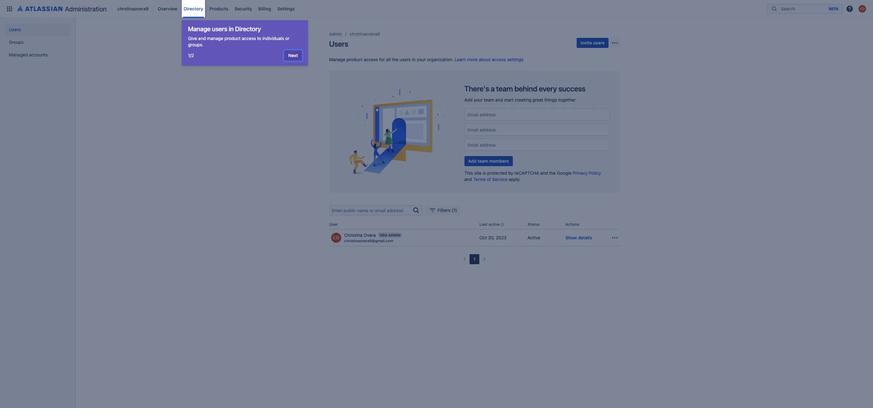 Task type: locate. For each thing, give the bounding box(es) containing it.
Enter public name or email address text field
[[330, 206, 412, 215]]

1 vertical spatial your
[[474, 97, 483, 103]]

show
[[565, 235, 577, 241]]

team down a
[[484, 97, 494, 103]]

users up manage
[[212, 25, 227, 33]]

0 vertical spatial in
[[229, 25, 234, 33]]

directory inside global navigation "element"
[[184, 6, 203, 11]]

1 vertical spatial users
[[593, 40, 605, 46]]

add inside button
[[468, 159, 477, 164]]

users right all
[[400, 57, 411, 62]]

manage for users
[[188, 25, 211, 33]]

users inside button
[[593, 40, 605, 46]]

team
[[496, 84, 513, 93], [484, 97, 494, 103], [478, 159, 488, 164]]

team right a
[[496, 84, 513, 93]]

the right all
[[392, 57, 398, 62]]

last active
[[480, 222, 500, 227]]

in
[[229, 25, 234, 33], [412, 57, 416, 62]]

1 vertical spatial the
[[549, 171, 556, 176]]

billing link
[[256, 4, 273, 14]]

users inside manage users in directory give and manage product access to individuals or groups.
[[212, 25, 227, 33]]

0 vertical spatial product
[[224, 36, 241, 41]]

organization.
[[427, 57, 453, 62]]

2 vertical spatial email address email field
[[467, 142, 607, 148]]

filters (1)
[[437, 208, 457, 213]]

0 horizontal spatial directory
[[184, 6, 203, 11]]

0 horizontal spatial users
[[9, 27, 21, 32]]

1 vertical spatial chrstinaovera9
[[350, 31, 380, 37]]

org admin
[[380, 233, 400, 238]]

team for behind
[[496, 84, 513, 93]]

status
[[528, 222, 540, 227]]

0 horizontal spatial access
[[242, 36, 256, 41]]

in right all
[[412, 57, 416, 62]]

settings
[[507, 57, 524, 62]]

0 horizontal spatial product
[[224, 36, 241, 41]]

0 horizontal spatial users
[[212, 25, 227, 33]]

in down security link
[[229, 25, 234, 33]]

directory
[[184, 6, 203, 11], [235, 25, 261, 33]]

access left to
[[242, 36, 256, 41]]

product
[[224, 36, 241, 41], [347, 57, 363, 62]]

behind
[[514, 84, 537, 93]]

by
[[508, 171, 513, 176]]

0 vertical spatial chrstinaovera9
[[117, 6, 149, 11]]

2 vertical spatial users
[[400, 57, 411, 62]]

product left for
[[347, 57, 363, 62]]

groups
[[9, 39, 24, 45]]

0 horizontal spatial chrstinaovera9
[[117, 6, 149, 11]]

2 vertical spatial team
[[478, 159, 488, 164]]

1 horizontal spatial directory
[[235, 25, 261, 33]]

0 vertical spatial your
[[417, 57, 426, 62]]

products link
[[208, 4, 230, 14]]

1 vertical spatial add
[[468, 159, 477, 164]]

0 horizontal spatial your
[[417, 57, 426, 62]]

terms
[[473, 177, 486, 182]]

show details
[[565, 235, 592, 241]]

users link
[[5, 23, 71, 36]]

1 email address email field from the top
[[467, 112, 607, 118]]

atlassian image
[[17, 4, 62, 12], [17, 4, 62, 12]]

1 vertical spatial in
[[412, 57, 416, 62]]

about
[[479, 57, 491, 62]]

add up this
[[468, 159, 477, 164]]

2023
[[496, 235, 507, 241]]

3 email address email field from the top
[[467, 142, 607, 148]]

access left for
[[364, 57, 378, 62]]

and left start
[[495, 97, 503, 103]]

pagination element
[[460, 255, 489, 265]]

1 horizontal spatial users
[[329, 39, 348, 48]]

0 vertical spatial users
[[212, 25, 227, 33]]

access
[[242, 36, 256, 41], [364, 57, 378, 62], [492, 57, 506, 62]]

apply.
[[509, 177, 521, 182]]

success
[[558, 84, 586, 93]]

the left google
[[549, 171, 556, 176]]

add
[[464, 97, 472, 103], [468, 159, 477, 164]]

privacy
[[573, 171, 588, 176]]

administration
[[65, 5, 107, 12]]

things
[[544, 97, 557, 103]]

manage up "give"
[[188, 25, 211, 33]]

0 vertical spatial users
[[9, 27, 21, 32]]

chrstinaovera9
[[117, 6, 149, 11], [350, 31, 380, 37]]

christina overa
[[344, 233, 376, 238]]

directory left the products
[[184, 6, 203, 11]]

1 vertical spatial team
[[484, 97, 494, 103]]

0 horizontal spatial in
[[229, 25, 234, 33]]

add your team and start creating great things together
[[464, 97, 576, 103]]

1 horizontal spatial manage
[[329, 57, 345, 62]]

more
[[467, 57, 478, 62]]

manage inside manage users in directory give and manage product access to individuals or groups.
[[188, 25, 211, 33]]

0 horizontal spatial manage
[[188, 25, 211, 33]]

1 vertical spatial directory
[[235, 25, 261, 33]]

users right invite
[[593, 40, 605, 46]]

0 vertical spatial the
[[392, 57, 398, 62]]

directory inside manage users in directory give and manage product access to individuals or groups.
[[235, 25, 261, 33]]

is
[[483, 171, 486, 176]]

0 vertical spatial directory
[[184, 6, 203, 11]]

team up the is
[[478, 159, 488, 164]]

access right about
[[492, 57, 506, 62]]

1 horizontal spatial chrstinaovera9
[[350, 31, 380, 37]]

security
[[235, 6, 252, 11]]

1 vertical spatial chrstinaovera9 link
[[350, 30, 380, 38]]

christinaovera9@gmail.com
[[344, 239, 393, 244]]

add down 'there's'
[[464, 97, 472, 103]]

and up groups.
[[198, 36, 206, 41]]

your left organization. at the top of page
[[417, 57, 426, 62]]

users up groups
[[9, 27, 21, 32]]

every
[[539, 84, 557, 93]]

overa
[[364, 233, 376, 238]]

2 horizontal spatial users
[[593, 40, 605, 46]]

product right manage
[[224, 36, 241, 41]]

groups.
[[188, 42, 204, 47]]

your
[[417, 57, 426, 62], [474, 97, 483, 103]]

0 vertical spatial email address email field
[[467, 112, 607, 118]]

the inside 'this site is protected by recaptcha and the google privacy policy and terms of service apply.'
[[549, 171, 556, 176]]

there's
[[464, 84, 489, 93]]

active
[[528, 235, 540, 241]]

give
[[188, 36, 197, 41]]

product inside manage users in directory give and manage product access to individuals or groups.
[[224, 36, 241, 41]]

manage down admin 'link'
[[329, 57, 345, 62]]

directory up to
[[235, 25, 261, 33]]

0 horizontal spatial chrstinaovera9 link
[[115, 4, 151, 14]]

1 vertical spatial email address email field
[[467, 127, 607, 133]]

for
[[379, 57, 385, 62]]

global navigation element
[[4, 0, 767, 18]]

Email address email field
[[467, 112, 607, 118], [467, 127, 607, 133], [467, 142, 607, 148]]

access inside manage users in directory give and manage product access to individuals or groups.
[[242, 36, 256, 41]]

filters
[[437, 208, 450, 213]]

users
[[9, 27, 21, 32], [329, 39, 348, 48]]

filters (1) button
[[425, 206, 461, 216]]

1 vertical spatial manage
[[329, 57, 345, 62]]

Search field
[[779, 3, 828, 14]]

0 vertical spatial add
[[464, 97, 472, 103]]

30,
[[488, 235, 495, 241]]

chrstinaovera9 link
[[115, 4, 151, 14], [350, 30, 380, 38]]

1 horizontal spatial in
[[412, 57, 416, 62]]

and right the recaptcha
[[540, 171, 548, 176]]

0 vertical spatial team
[[496, 84, 513, 93]]

1 horizontal spatial the
[[549, 171, 556, 176]]

1 horizontal spatial product
[[347, 57, 363, 62]]

your down 'there's'
[[474, 97, 483, 103]]

add for add your team and start creating great things together
[[464, 97, 472, 103]]

users down admin 'link'
[[329, 39, 348, 48]]

administration banner
[[0, 0, 873, 18]]

invite users
[[581, 40, 605, 46]]

users inside users link
[[9, 27, 21, 32]]

manage
[[188, 25, 211, 33], [329, 57, 345, 62]]

0 vertical spatial manage
[[188, 25, 211, 33]]

the
[[392, 57, 398, 62], [549, 171, 556, 176]]



Task type: vqa. For each thing, say whether or not it's contained in the screenshot.
INDIVIDUALS
yes



Task type: describe. For each thing, give the bounding box(es) containing it.
(1)
[[452, 208, 457, 213]]

next button
[[284, 51, 302, 61]]

active
[[488, 222, 500, 227]]

oct 30, 2023
[[480, 235, 507, 241]]

members
[[489, 159, 509, 164]]

protected
[[487, 171, 507, 176]]

managed accounts
[[9, 52, 48, 58]]

add team members button
[[464, 156, 513, 167]]

1
[[473, 257, 476, 262]]

1 horizontal spatial your
[[474, 97, 483, 103]]

invite users button
[[577, 38, 608, 48]]

learn more about access settings link
[[455, 57, 524, 62]]

next
[[288, 53, 298, 58]]

admin
[[329, 31, 342, 37]]

0 horizontal spatial the
[[392, 57, 398, 62]]

this
[[464, 171, 473, 176]]

administration link
[[15, 4, 109, 14]]

users for manage
[[212, 25, 227, 33]]

and inside manage users in directory give and manage product access to individuals or groups.
[[198, 36, 206, 41]]

beta
[[829, 6, 838, 11]]

2 horizontal spatial access
[[492, 57, 506, 62]]

overview link
[[156, 4, 179, 14]]

learn
[[455, 57, 466, 62]]

this site is protected by recaptcha and the google privacy policy and terms of service apply.
[[464, 171, 601, 182]]

manage users in directory give and manage product access to individuals or groups.
[[188, 25, 289, 47]]

team inside button
[[478, 159, 488, 164]]

user
[[329, 222, 338, 227]]

overview
[[158, 6, 177, 11]]

0 vertical spatial chrstinaovera9 link
[[115, 4, 151, 14]]

policy
[[589, 171, 601, 176]]

actions
[[565, 222, 580, 227]]

search image
[[412, 207, 420, 215]]

there's a team behind every success
[[464, 84, 586, 93]]

together
[[558, 97, 576, 103]]

great
[[533, 97, 543, 103]]

to
[[257, 36, 261, 41]]

2 email address email field from the top
[[467, 127, 607, 133]]

add for add team members
[[468, 159, 477, 164]]

creating
[[515, 97, 531, 103]]

team for and
[[484, 97, 494, 103]]

and down this
[[464, 177, 472, 182]]

1 vertical spatial users
[[329, 39, 348, 48]]

individuals
[[262, 36, 284, 41]]

site
[[474, 171, 481, 176]]

invite
[[581, 40, 592, 46]]

of
[[487, 177, 491, 182]]

privacy policy link
[[573, 171, 601, 176]]

1 button
[[470, 255, 479, 265]]

1 horizontal spatial access
[[364, 57, 378, 62]]

security link
[[233, 4, 254, 14]]

1 horizontal spatial chrstinaovera9 link
[[350, 30, 380, 38]]

directory link
[[182, 4, 205, 14]]

admin link
[[329, 30, 342, 38]]

groups link
[[5, 36, 71, 49]]

admin
[[388, 233, 400, 238]]

in inside manage users in directory give and manage product access to individuals or groups.
[[229, 25, 234, 33]]

products
[[209, 6, 228, 11]]

1 vertical spatial product
[[347, 57, 363, 62]]

manage product access for all the users in your organization. learn more about access settings
[[329, 57, 524, 62]]

terms of service link
[[473, 177, 507, 182]]

all
[[386, 57, 391, 62]]

or
[[285, 36, 289, 41]]

managed accounts link
[[5, 49, 71, 61]]

1/2
[[188, 53, 194, 58]]

accounts
[[29, 52, 48, 58]]

service
[[492, 177, 507, 182]]

oct
[[480, 235, 487, 241]]

org
[[380, 233, 387, 238]]

managed
[[9, 52, 28, 58]]

google
[[557, 171, 572, 176]]

manage for product
[[329, 57, 345, 62]]

manage
[[207, 36, 223, 41]]

users for invite
[[593, 40, 605, 46]]

billing
[[258, 6, 271, 11]]

info image
[[500, 222, 505, 228]]

settings
[[277, 6, 295, 11]]

1 horizontal spatial users
[[400, 57, 411, 62]]

details
[[578, 235, 592, 241]]

search icon image
[[771, 6, 778, 12]]

christina
[[344, 233, 362, 238]]

chrstinaovera9 inside global navigation "element"
[[117, 6, 149, 11]]

show details link
[[565, 235, 592, 242]]

recaptcha
[[514, 171, 539, 176]]

add team members
[[468, 159, 509, 164]]

a
[[491, 84, 495, 93]]

start
[[504, 97, 514, 103]]

last
[[480, 222, 487, 227]]

settings link
[[275, 4, 297, 14]]



